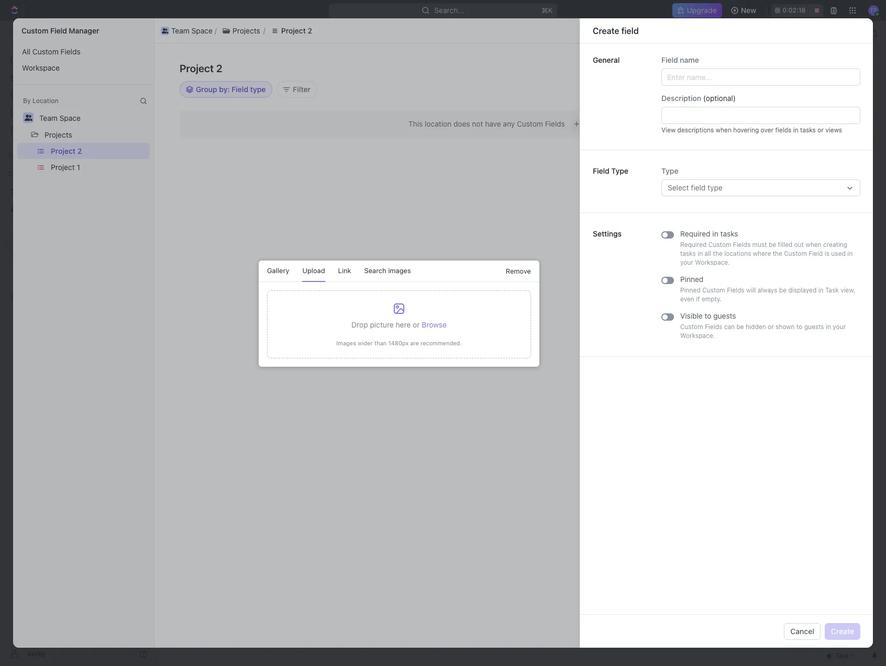 Task type: describe. For each thing, give the bounding box(es) containing it.
home link
[[4, 51, 152, 68]]

team space inside tree
[[25, 204, 66, 213]]

does
[[454, 119, 470, 128]]

remove
[[506, 267, 531, 275]]

5 changed from the top
[[644, 234, 670, 241]]

1 pinned from the top
[[680, 275, 704, 284]]

projects / project 2
[[135, 39, 203, 48]]

than
[[375, 340, 387, 347]]

Edit task name text field
[[89, 310, 540, 329]]

browse
[[422, 321, 447, 329]]

subtasks
[[135, 466, 171, 475]]

created
[[644, 100, 667, 107]]

in inside pinned pinned custom fields will always be displayed in task view, even if empty.
[[819, 287, 824, 294]]

view,
[[841, 287, 856, 294]]

14 mins for task
[[792, 100, 815, 107]]

field left name
[[662, 56, 678, 64]]

added for tag
[[644, 276, 663, 283]]

location
[[425, 119, 452, 128]]

8686faf0v button
[[128, 288, 168, 300]]

on
[[695, 40, 703, 48]]

dashboards link
[[4, 104, 152, 121]]

images
[[388, 267, 411, 275]]

created on nov 17
[[670, 40, 724, 48]]

out
[[794, 241, 804, 249]]

visible to guests custom fields can be hidden or shown to guests in your workspace.
[[680, 312, 846, 340]]

wider
[[358, 340, 373, 347]]

Enter name... text field
[[662, 69, 861, 86]]

2 changed from the top
[[644, 158, 670, 166]]

field left type
[[593, 167, 610, 175]]

1 changed from the top
[[644, 116, 670, 124]]

list link
[[233, 94, 248, 109]]

will
[[746, 287, 756, 294]]

6 changed from the top
[[644, 259, 670, 267]]

have
[[485, 119, 501, 128]]

create new field button
[[780, 60, 849, 77]]

images
[[336, 340, 356, 347]]

search button
[[707, 94, 748, 109]]

in progress for 12
[[714, 234, 751, 241]]

dates
[[322, 344, 342, 353]]

activity inside task sidebar content section
[[623, 68, 660, 80]]

share
[[735, 39, 755, 48]]

space inside team space tree
[[45, 204, 66, 213]]

to up where at the right
[[751, 234, 757, 241]]

workspace
[[22, 63, 60, 72]]

existing
[[726, 64, 753, 73]]

field for add existing field
[[755, 64, 770, 73]]

drop picture here or browse
[[352, 321, 447, 329]]

calendar link
[[265, 94, 298, 109]]

locations
[[725, 250, 751, 258]]

field for create new field
[[827, 64, 842, 73]]

in progress for 13
[[714, 175, 751, 183]]

4 status from the top
[[672, 217, 690, 225]]

13 mins
[[792, 175, 815, 183]]

3 changed from the top
[[644, 175, 670, 183]]

empty.
[[702, 295, 722, 303]]

assignees
[[437, 123, 468, 130]]

2 pinned from the top
[[680, 287, 701, 294]]

this location does not have any custom fields
[[409, 119, 565, 128]]

docs
[[25, 90, 42, 99]]

if
[[696, 295, 700, 303]]

4 from from the top
[[692, 217, 706, 225]]

⌘k
[[542, 6, 553, 15]]

or for view
[[818, 126, 824, 134]]

to down search button
[[715, 116, 723, 124]]

new
[[811, 64, 825, 73]]

must
[[752, 241, 767, 249]]

1 from from the top
[[692, 116, 706, 124]]

4 changed status from from the top
[[643, 217, 707, 225]]

(optional)
[[703, 94, 736, 103]]

any
[[503, 119, 515, 128]]

projects link for right project 2 link
[[226, 27, 270, 40]]

14 for task
[[792, 100, 799, 107]]

3 14 from the top
[[792, 133, 799, 141]]

1 vertical spatial guests
[[804, 323, 824, 331]]

5 status from the top
[[672, 234, 690, 241]]

in inside visible to guests custom fields can be hidden or shown to guests in your workspace.
[[826, 323, 831, 331]]

over
[[761, 126, 774, 134]]

custom inside button
[[32, 47, 59, 56]]

add for add existing field
[[710, 64, 724, 73]]

shown
[[776, 323, 795, 331]]

team inside list
[[171, 26, 190, 35]]

spaces
[[8, 170, 31, 178]]

progress for 12
[[723, 234, 749, 241]]

1 vertical spatial projects button
[[40, 126, 77, 143]]

board
[[195, 97, 216, 106]]

sidebar navigation
[[0, 21, 157, 667]]

custom inside visible to guests custom fields can be hidden or shown to guests in your workspace.
[[680, 323, 703, 331]]

create button
[[825, 624, 861, 640]]

inbox
[[25, 72, 44, 81]]

always
[[758, 287, 778, 294]]

when inside required in tasks required custom fields must be filled out when creating tasks in all the locations where the custom field is used in your workspace.
[[806, 241, 822, 249]]

3 status from the top
[[672, 175, 690, 183]]

0 horizontal spatial or
[[413, 321, 420, 329]]

calendar
[[267, 97, 298, 106]]

user group image inside team space tree
[[11, 205, 19, 212]]

14 for from
[[792, 116, 799, 124]]

manager
[[69, 26, 99, 35]]

here
[[396, 321, 411, 329]]

14 mins for from
[[792, 116, 815, 124]]

create one button
[[569, 118, 619, 130]]

track time
[[437, 344, 475, 353]]

5 changed status from from the top
[[643, 234, 707, 241]]

to complete
[[638, 175, 757, 191]]

assignees button
[[423, 120, 472, 133]]

fields inside visible to guests custom fields can be hidden or shown to guests in your workspace.
[[705, 323, 723, 331]]

your inside required in tasks required custom fields must be filled out when creating tasks in all the locations where the custom field is used in your workspace.
[[680, 259, 693, 267]]

field up all custom fields
[[50, 26, 67, 35]]

list
[[235, 97, 248, 106]]

to down where at the right
[[762, 259, 769, 267]]

1 vertical spatial do
[[770, 259, 779, 267]]

0 horizontal spatial guests
[[714, 312, 736, 321]]

eloisefrancis23@gmail.
[[706, 133, 778, 141]]

hide button
[[539, 120, 562, 133]]

pinned pinned custom fields will always be displayed in task view, even if empty.
[[680, 275, 856, 303]]

hovering
[[733, 126, 759, 134]]

8686faf0v
[[132, 290, 164, 297]]

team space tree
[[4, 182, 152, 324]]

required in tasks required custom fields must be filled out when creating tasks in all the locations where the custom field is used in your workspace.
[[680, 229, 853, 267]]

12 mins for in progress
[[793, 234, 815, 241]]

1 horizontal spatial team space link
[[163, 27, 220, 40]]

add existing field button
[[704, 60, 776, 77]]

docs link
[[4, 86, 152, 103]]

all
[[22, 47, 30, 56]]

by
[[23, 97, 31, 105]]

3 14 mins from the top
[[792, 133, 815, 141]]

list containing all custom fields
[[13, 43, 154, 76]]

1 horizontal spatial /
[[222, 29, 224, 38]]

send
[[795, 617, 813, 625]]

0 horizontal spatial project 2 link
[[173, 39, 203, 48]]

0 horizontal spatial to do
[[729, 116, 748, 124]]

1 status from the top
[[672, 116, 690, 124]]

2 from from the top
[[692, 158, 706, 166]]

board link
[[193, 94, 216, 109]]

1480px
[[388, 340, 409, 347]]

view descriptions when hovering over fields in tasks or views
[[662, 126, 842, 134]]

create field
[[593, 26, 639, 35]]

add for add description
[[110, 428, 123, 437]]

even
[[680, 295, 695, 303]]

favorites
[[8, 152, 36, 160]]

4 mins from the top
[[801, 175, 815, 183]]

added tag power
[[643, 276, 694, 283]]

views
[[826, 126, 842, 134]]

all custom fields button
[[17, 43, 150, 60]]

Search tasks... text field
[[756, 119, 861, 135]]

location
[[33, 97, 59, 105]]

dashboards
[[25, 108, 66, 117]]

to up hovering
[[731, 116, 738, 124]]

eloisefrancis23@gmail. com
[[632, 133, 778, 149]]

add task button
[[804, 63, 849, 80]]

project 1
[[51, 163, 80, 172]]

settings
[[593, 229, 622, 238]]

2 vertical spatial tasks
[[680, 250, 696, 258]]



Task type: vqa. For each thing, say whether or not it's contained in the screenshot.


Task type: locate. For each thing, give the bounding box(es) containing it.
progress for 13
[[723, 175, 749, 183]]

custom inside pinned pinned custom fields will always be displayed in task view, even if empty.
[[703, 287, 725, 294]]

1 vertical spatial 14
[[792, 116, 799, 124]]

guests right shown
[[804, 323, 824, 331]]

1 the from the left
[[713, 250, 723, 258]]

mins up search tasks... text field
[[801, 100, 815, 107]]

2 in progress from the top
[[714, 234, 751, 241]]

inbox link
[[4, 69, 152, 85]]

1 vertical spatial pinned
[[680, 287, 701, 294]]

field
[[50, 26, 67, 35], [662, 56, 678, 64], [593, 167, 610, 175], [809, 250, 823, 258]]

6 status from the top
[[672, 259, 690, 267]]

fields inside pinned pinned custom fields will always be displayed in task view, even if empty.
[[727, 287, 745, 294]]

all custom fields
[[22, 47, 80, 56]]

0 vertical spatial tasks
[[800, 126, 816, 134]]

description
[[125, 428, 163, 437]]

search for search
[[720, 97, 744, 106]]

0 vertical spatial task
[[826, 67, 842, 76]]

1 horizontal spatial projects link
[[226, 27, 270, 40]]

1 12 mins from the top
[[793, 234, 815, 241]]

1 horizontal spatial tasks
[[721, 229, 738, 238]]

user group image for the team space button to the top
[[162, 28, 168, 33]]

4 changed from the top
[[644, 217, 670, 225]]

6 mins from the top
[[801, 259, 815, 267]]

1 progress from the top
[[723, 175, 749, 183]]

1 vertical spatial tasks
[[721, 229, 738, 238]]

mins down out on the right top
[[801, 259, 815, 267]]

to right shown
[[797, 323, 803, 331]]

1 vertical spatial team space button
[[35, 109, 85, 126]]

0:02:18 button
[[772, 4, 823, 17]]

mins right fields
[[801, 133, 815, 141]]

2 changed status from from the top
[[643, 158, 707, 166]]

be left filled
[[769, 241, 776, 249]]

12 down out on the right top
[[793, 259, 799, 267]]

2 horizontal spatial add
[[811, 67, 824, 76]]

0 horizontal spatial be
[[737, 323, 744, 331]]

team space button down location
[[35, 109, 85, 126]]

new button
[[726, 2, 763, 19]]

0 vertical spatial 12 mins
[[793, 234, 815, 241]]

in progress
[[714, 175, 751, 183], [714, 234, 751, 241]]

2 horizontal spatial field
[[827, 64, 842, 73]]

can
[[724, 323, 735, 331]]

1
[[77, 163, 80, 172]]

projects inside list
[[233, 26, 260, 35]]

14 mins left task sidebar navigation tab list
[[792, 116, 815, 124]]

add inside button
[[811, 67, 824, 76]]

2 status from the top
[[672, 158, 690, 166]]

0 vertical spatial workspace.
[[695, 259, 730, 267]]

task sidebar navigation tab list
[[835, 63, 858, 125]]

to do down where at the right
[[760, 259, 779, 267]]

add inside button
[[710, 64, 724, 73]]

in progress down eloisefrancis23@gmail.
[[714, 175, 751, 183]]

0 vertical spatial required
[[680, 229, 711, 238]]

do
[[740, 116, 748, 124], [770, 259, 779, 267]]

create for new
[[786, 64, 809, 73]]

task
[[681, 100, 694, 107]]

field inside button
[[827, 64, 842, 73]]

mins right 13 in the top of the page
[[801, 175, 815, 183]]

1 vertical spatial workspace.
[[680, 332, 715, 340]]

0 vertical spatial projects button
[[217, 24, 265, 37]]

cancel button
[[784, 624, 821, 640]]

fields up workspace button
[[61, 47, 80, 56]]

0 horizontal spatial team space button
[[35, 109, 85, 126]]

created
[[670, 40, 693, 48]]

12 mins for complete
[[793, 259, 815, 267]]

picture
[[370, 321, 394, 329]]

added for watcher:
[[658, 133, 677, 141]]

list containing project 2
[[13, 143, 154, 175]]

1 vertical spatial 14 mins
[[792, 116, 815, 124]]

by location
[[23, 97, 59, 105]]

list containing team space
[[159, 24, 852, 37]]

0 vertical spatial guests
[[714, 312, 736, 321]]

3 from from the top
[[692, 175, 706, 183]]

field type
[[593, 167, 629, 175]]

to down locations
[[746, 259, 753, 267]]

team space
[[171, 26, 213, 35], [176, 29, 217, 38], [83, 39, 124, 48], [39, 114, 81, 123], [25, 204, 66, 213]]

to right visible
[[705, 312, 712, 321]]

5 from from the top
[[692, 234, 706, 241]]

2 horizontal spatial /
[[272, 29, 274, 38]]

or right here
[[413, 321, 420, 329]]

search
[[720, 97, 744, 106], [364, 267, 386, 275]]

com
[[632, 133, 778, 149]]

14 mins right fields
[[792, 133, 815, 141]]

or
[[818, 126, 824, 134], [413, 321, 420, 329], [768, 323, 774, 331]]

0 horizontal spatial activity
[[623, 68, 660, 80]]

0 vertical spatial in progress
[[714, 175, 751, 183]]

0 horizontal spatial complete
[[640, 183, 668, 191]]

task inside button
[[826, 67, 842, 76]]

upgrade link
[[672, 3, 722, 18]]

6 changed status from from the top
[[643, 259, 707, 267]]

2 mins from the top
[[801, 116, 815, 124]]

3 changed status from from the top
[[643, 175, 707, 183]]

0 vertical spatial team space button
[[159, 24, 215, 37]]

field inside required in tasks required custom fields must be filled out when creating tasks in all the locations where the custom field is used in your workspace.
[[809, 250, 823, 258]]

created this task
[[643, 100, 694, 107]]

1 horizontal spatial complete
[[714, 259, 746, 267]]

0 horizontal spatial add
[[110, 428, 123, 437]]

fields inside required in tasks required custom fields must be filled out when creating tasks in all the locations where the custom field is used in your workspace.
[[733, 241, 751, 249]]

2 the from the left
[[773, 250, 783, 258]]

create left new
[[786, 64, 809, 73]]

when
[[716, 126, 732, 134], [806, 241, 822, 249]]

mins right filled
[[801, 234, 815, 241]]

1 vertical spatial task
[[826, 287, 839, 294]]

projects link for left project 2 link
[[135, 39, 162, 48]]

12 for in progress
[[793, 234, 799, 241]]

the down filled
[[773, 250, 783, 258]]

in progress up locations
[[714, 234, 751, 241]]

14 up view descriptions when hovering over fields in tasks or views
[[792, 116, 799, 124]]

fields left "can"
[[705, 323, 723, 331]]

1 vertical spatial team space link
[[25, 200, 150, 217]]

not
[[472, 119, 483, 128]]

0 vertical spatial your
[[680, 259, 693, 267]]

gallery
[[267, 267, 289, 275]]

status
[[672, 116, 690, 124], [672, 158, 690, 166], [672, 175, 690, 183], [672, 217, 690, 225], [672, 234, 690, 241], [672, 259, 690, 267]]

1 horizontal spatial project 2 button
[[265, 24, 317, 37]]

1 vertical spatial list
[[13, 43, 154, 76]]

0 vertical spatial activity
[[623, 68, 660, 80]]

be
[[769, 241, 776, 249], [779, 287, 787, 294], [737, 323, 744, 331]]

create left "one"
[[582, 120, 602, 128]]

5 mins from the top
[[801, 234, 815, 241]]

12 mins left creating
[[793, 234, 815, 241]]

1 mins from the top
[[801, 100, 815, 107]]

1 vertical spatial project 2 button
[[46, 143, 150, 159]]

add existing field
[[710, 64, 770, 73]]

1 vertical spatial progress
[[723, 234, 749, 241]]

the right all
[[713, 250, 723, 258]]

workspace. inside required in tasks required custom fields must be filled out when creating tasks in all the locations where the custom field is used in your workspace.
[[695, 259, 730, 267]]

0 horizontal spatial the
[[713, 250, 723, 258]]

0 vertical spatial progress
[[723, 175, 749, 183]]

create for field
[[593, 26, 619, 35]]

fields left create one button
[[545, 119, 565, 128]]

1 vertical spatial complete
[[714, 259, 746, 267]]

custom field manager
[[21, 26, 99, 35]]

1 vertical spatial 12 mins
[[793, 259, 815, 267]]

activity
[[623, 68, 660, 80], [836, 82, 857, 89]]

fields
[[61, 47, 80, 56], [545, 119, 565, 128], [733, 241, 751, 249], [727, 287, 745, 294], [705, 323, 723, 331]]

0 vertical spatial team space link
[[163, 27, 220, 40]]

task sidebar content section
[[610, 57, 830, 641]]

to left 13 in the top of the page
[[751, 175, 757, 183]]

2 horizontal spatial tasks
[[800, 126, 816, 134]]

tasks right fields
[[800, 126, 816, 134]]

0 vertical spatial 14 mins
[[792, 100, 815, 107]]

2 vertical spatial list
[[13, 143, 154, 175]]

task
[[826, 67, 842, 76], [826, 287, 839, 294]]

1 vertical spatial activity
[[836, 82, 857, 89]]

activity inside task sidebar navigation tab list
[[836, 82, 857, 89]]

be for guests
[[737, 323, 744, 331]]

search images
[[364, 267, 411, 275]]

search left images
[[364, 267, 386, 275]]

changed status from
[[643, 116, 707, 124], [643, 158, 707, 166], [643, 175, 707, 183], [643, 217, 707, 225], [643, 234, 707, 241], [643, 259, 707, 267]]

images wider than 1480px are recommended.
[[336, 340, 462, 347]]

0 horizontal spatial project 2 button
[[46, 143, 150, 159]]

12 right the "must"
[[793, 234, 799, 241]]

field left is
[[809, 250, 823, 258]]

recommended.
[[421, 340, 462, 347]]

favorites button
[[4, 150, 40, 162]]

invite
[[27, 650, 45, 659]]

are
[[410, 340, 419, 347]]

be inside pinned pinned custom fields will always be displayed in task view, even if empty.
[[779, 287, 787, 294]]

create up general
[[593, 26, 619, 35]]

team space link inside tree
[[25, 200, 150, 217]]

added watcher:
[[656, 133, 706, 141]]

space inside list
[[191, 26, 213, 35]]

0 vertical spatial added
[[658, 133, 677, 141]]

1 14 from the top
[[792, 100, 799, 107]]

creating
[[823, 241, 848, 249]]

activity up created
[[623, 68, 660, 80]]

1 horizontal spatial do
[[770, 259, 779, 267]]

tasks
[[800, 126, 816, 134], [721, 229, 738, 238], [680, 250, 696, 258]]

fields inside button
[[61, 47, 80, 56]]

0:02:18
[[783, 6, 806, 14]]

0 vertical spatial be
[[769, 241, 776, 249]]

type
[[611, 167, 629, 175]]

add description button
[[93, 424, 536, 441]]

watcher:
[[679, 133, 704, 141]]

added left "watcher:"
[[658, 133, 677, 141]]

search for search images
[[364, 267, 386, 275]]

task right new
[[826, 67, 842, 76]]

to inside to complete
[[751, 175, 757, 183]]

12
[[793, 234, 799, 241], [793, 259, 799, 267]]

14 up search tasks... text field
[[792, 100, 799, 107]]

2 progress from the top
[[723, 234, 749, 241]]

2 horizontal spatial or
[[818, 126, 824, 134]]

1 12 from the top
[[793, 234, 799, 241]]

search inside button
[[720, 97, 744, 106]]

3 mins from the top
[[801, 133, 815, 141]]

or left shown
[[768, 323, 774, 331]]

0 horizontal spatial do
[[740, 116, 748, 124]]

description (optional)
[[662, 94, 736, 103]]

1 required from the top
[[680, 229, 711, 238]]

general
[[593, 56, 620, 64]]

progress
[[723, 175, 749, 183], [723, 234, 749, 241]]

1 14 mins from the top
[[792, 100, 815, 107]]

1 horizontal spatial to do
[[760, 259, 779, 267]]

1 horizontal spatial search
[[720, 97, 744, 106]]

be inside visible to guests custom fields can be hidden or shown to guests in your workspace.
[[737, 323, 744, 331]]

when left hovering
[[716, 126, 732, 134]]

2 vertical spatial be
[[737, 323, 744, 331]]

1 vertical spatial to do
[[760, 259, 779, 267]]

1 horizontal spatial your
[[833, 323, 846, 331]]

1 vertical spatial search
[[364, 267, 386, 275]]

be inside required in tasks required custom fields must be filled out when creating tasks in all the locations where the custom field is used in your workspace.
[[769, 241, 776, 249]]

2 12 from the top
[[793, 259, 799, 267]]

when right out on the right top
[[806, 241, 822, 249]]

be right "can"
[[737, 323, 744, 331]]

complete inside to complete
[[640, 183, 668, 191]]

user group image inside the team space button
[[162, 28, 168, 33]]

1 horizontal spatial the
[[773, 250, 783, 258]]

complete
[[640, 183, 668, 191], [714, 259, 746, 267]]

hidden
[[746, 323, 766, 331]]

where
[[753, 250, 771, 258]]

user group image
[[162, 28, 168, 33], [166, 31, 173, 36], [11, 205, 19, 212]]

1 horizontal spatial guests
[[804, 323, 824, 331]]

user group image for team space link to the right
[[166, 31, 173, 36]]

0 vertical spatial project 2 button
[[265, 24, 317, 37]]

2
[[308, 26, 312, 35], [316, 29, 320, 38], [199, 39, 203, 48], [216, 62, 222, 74], [232, 62, 241, 80], [77, 147, 82, 156]]

to do up hovering
[[729, 116, 748, 124]]

or for visible
[[768, 323, 774, 331]]

added left tag on the right of page
[[644, 276, 663, 283]]

1 horizontal spatial be
[[769, 241, 776, 249]]

user group image inside team space link
[[166, 31, 173, 36]]

projects
[[233, 26, 260, 35], [239, 29, 267, 38], [135, 39, 162, 48], [45, 130, 72, 139]]

0 vertical spatial list
[[159, 24, 852, 37]]

17
[[718, 40, 724, 48]]

create for one
[[582, 120, 602, 128]]

be for custom
[[779, 287, 787, 294]]

1 in progress from the top
[[714, 175, 751, 183]]

0 vertical spatial do
[[740, 116, 748, 124]]

add inside button
[[110, 428, 123, 437]]

tasks left all
[[680, 250, 696, 258]]

0 vertical spatial 12
[[793, 234, 799, 241]]

home
[[25, 54, 45, 63]]

1 vertical spatial when
[[806, 241, 822, 249]]

progress down eloisefrancis23@gmail.
[[723, 175, 749, 183]]

0 horizontal spatial field
[[622, 26, 639, 35]]

add for add task
[[811, 67, 824, 76]]

task left 'view,'
[[826, 287, 839, 294]]

1 horizontal spatial field
[[755, 64, 770, 73]]

workspace button
[[17, 60, 150, 76]]

mins left task sidebar navigation tab list
[[801, 116, 815, 124]]

1 horizontal spatial add
[[710, 64, 724, 73]]

0 vertical spatial 14
[[792, 100, 799, 107]]

0 vertical spatial search
[[720, 97, 744, 106]]

2 14 from the top
[[792, 116, 799, 124]]

12 mins
[[793, 234, 815, 241], [793, 259, 815, 267]]

guests up "can"
[[714, 312, 736, 321]]

projects button
[[217, 24, 265, 37], [40, 126, 77, 143]]

team inside tree
[[25, 204, 43, 213]]

6 from from the top
[[692, 259, 706, 267]]

upload
[[302, 267, 325, 275]]

in
[[793, 126, 799, 134], [715, 175, 721, 183], [713, 229, 719, 238], [715, 234, 721, 241], [698, 250, 703, 258], [848, 250, 853, 258], [819, 287, 824, 294], [826, 323, 831, 331]]

your down 'view,'
[[833, 323, 846, 331]]

0 horizontal spatial projects button
[[40, 126, 77, 143]]

0 horizontal spatial search
[[364, 267, 386, 275]]

list
[[159, 24, 852, 37], [13, 43, 154, 76], [13, 143, 154, 175]]

1 horizontal spatial team space button
[[159, 24, 215, 37]]

or inside visible to guests custom fields can be hidden or shown to guests in your workspace.
[[768, 323, 774, 331]]

tasks up locations
[[721, 229, 738, 238]]

1 vertical spatial your
[[833, 323, 846, 331]]

search up hovering
[[720, 97, 744, 106]]

12 for complete
[[793, 259, 799, 267]]

to up locations
[[734, 217, 742, 225]]

power
[[676, 276, 694, 283]]

2 vertical spatial 14
[[792, 133, 799, 141]]

12 mins down out on the right top
[[793, 259, 815, 267]]

create one
[[582, 120, 615, 128]]

new
[[741, 6, 756, 15]]

fields left will
[[727, 287, 745, 294]]

fields up locations
[[733, 241, 751, 249]]

1 vertical spatial added
[[644, 276, 663, 283]]

1 horizontal spatial activity
[[836, 82, 857, 89]]

None text field
[[662, 107, 861, 124]]

1 vertical spatial be
[[779, 287, 787, 294]]

14 right fields
[[792, 133, 799, 141]]

0 vertical spatial complete
[[640, 183, 668, 191]]

do down where at the right
[[770, 259, 779, 267]]

be right always
[[779, 287, 787, 294]]

or left views
[[818, 126, 824, 134]]

1 vertical spatial 12
[[793, 259, 799, 267]]

2 14 mins from the top
[[792, 116, 815, 124]]

1 horizontal spatial projects button
[[217, 24, 265, 37]]

workspace. inside visible to guests custom fields can be hidden or shown to guests in your workspace.
[[680, 332, 715, 340]]

0 horizontal spatial tasks
[[680, 250, 696, 258]]

activity down add task button
[[836, 82, 857, 89]]

1 vertical spatial in progress
[[714, 234, 751, 241]]

2 vertical spatial 14 mins
[[792, 133, 815, 141]]

/
[[222, 29, 224, 38], [272, 29, 274, 38], [166, 39, 169, 48]]

14 mins up search tasks... text field
[[792, 100, 815, 107]]

1 horizontal spatial project 2 link
[[276, 27, 323, 40]]

your up power
[[680, 259, 693, 267]]

1 horizontal spatial or
[[768, 323, 774, 331]]

1 vertical spatial required
[[680, 241, 707, 249]]

team space, , element
[[68, 39, 79, 49]]

0 horizontal spatial /
[[166, 39, 169, 48]]

2 12 mins from the top
[[793, 259, 815, 267]]

projects link
[[226, 27, 270, 40], [135, 39, 162, 48]]

all
[[705, 250, 711, 258]]

add description
[[110, 428, 163, 437]]

your inside visible to guests custom fields can be hidden or shown to guests in your workspace.
[[833, 323, 846, 331]]

subtasks button
[[131, 461, 175, 480]]

2 horizontal spatial be
[[779, 287, 787, 294]]

0 horizontal spatial projects link
[[135, 39, 162, 48]]

create right send button
[[831, 627, 854, 636]]

task inside pinned pinned custom fields will always be displayed in task view, even if empty.
[[826, 287, 839, 294]]

0 horizontal spatial team space link
[[25, 200, 150, 217]]

workspace. down visible
[[680, 332, 715, 340]]

field inside button
[[755, 64, 770, 73]]

add
[[710, 64, 724, 73], [811, 67, 824, 76], [110, 428, 123, 437]]

2 required from the top
[[680, 241, 707, 249]]

team space button up projects / project 2
[[159, 24, 215, 37]]

do up hovering
[[740, 116, 748, 124]]

progress up locations
[[723, 234, 749, 241]]

1 changed status from from the top
[[643, 116, 707, 124]]

workspace. down all
[[695, 259, 730, 267]]

0 vertical spatial when
[[716, 126, 732, 134]]

0 horizontal spatial when
[[716, 126, 732, 134]]



